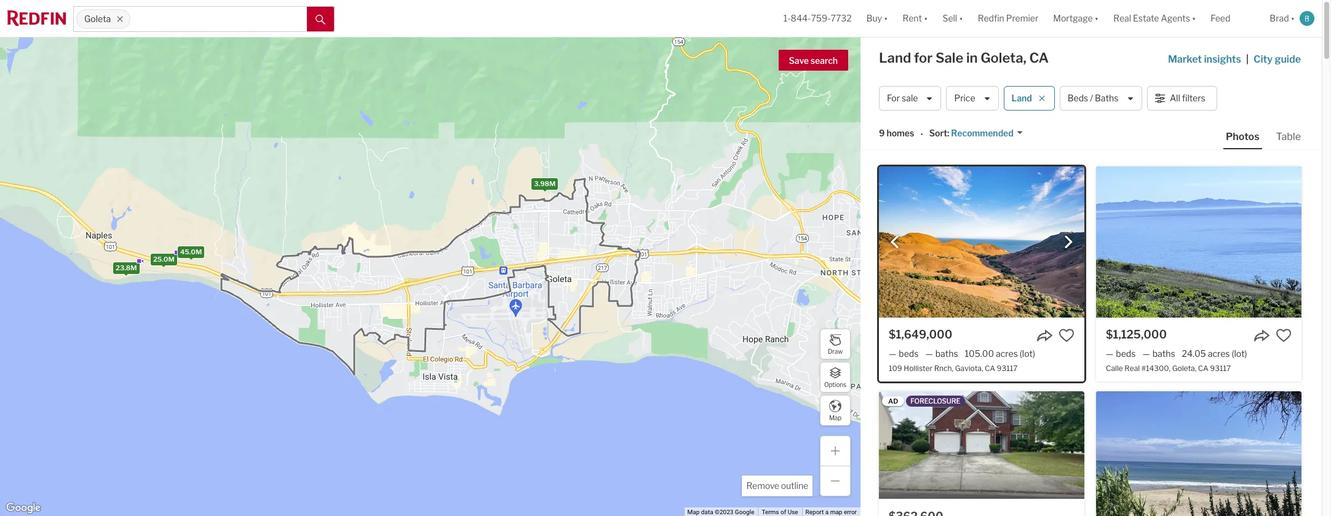 Task type: locate. For each thing, give the bounding box(es) containing it.
23.8m
[[115, 264, 137, 272]]

(lot) for $1,649,000
[[1020, 349, 1035, 359]]

2 horizontal spatial ca
[[1198, 364, 1209, 374]]

3 ▾ from the left
[[959, 13, 963, 24]]

1 horizontal spatial favorite button checkbox
[[1276, 328, 1292, 344]]

0 horizontal spatial acres
[[996, 349, 1018, 359]]

ca down 24.05
[[1198, 364, 1209, 374]]

real
[[1114, 13, 1132, 24], [1125, 364, 1140, 374]]

goleta, right in
[[981, 50, 1027, 66]]

▾ right 'rent'
[[924, 13, 928, 24]]

all filters button
[[1147, 86, 1218, 111]]

map left data on the bottom right of the page
[[688, 509, 700, 516]]

— up hollister
[[926, 349, 933, 359]]

2 favorite button checkbox from the left
[[1276, 328, 1292, 344]]

land left remove land image
[[1012, 93, 1032, 104]]

photo of 109 hollister rnch, gaviota, ca 93117 image
[[879, 167, 1085, 318]]

0 vertical spatial land
[[879, 50, 911, 66]]

ca for $1,649,000
[[985, 364, 996, 374]]

mortgage ▾ button
[[1054, 0, 1099, 37]]

1 horizontal spatial map
[[829, 414, 842, 422]]

baths up rnch,
[[936, 349, 958, 359]]

baths
[[936, 349, 958, 359], [1153, 349, 1176, 359]]

25.0m
[[153, 255, 174, 264]]

9
[[879, 128, 885, 139]]

buy ▾
[[867, 13, 888, 24]]

— beds up 109
[[889, 349, 919, 359]]

goleta
[[84, 14, 111, 24]]

beds up "calle"
[[1116, 349, 1136, 359]]

2 favorite button image from the left
[[1276, 328, 1292, 344]]

9 homes •
[[879, 128, 923, 139]]

5 ▾ from the left
[[1192, 13, 1196, 24]]

0 vertical spatial real
[[1114, 13, 1132, 24]]

1 horizontal spatial goleta,
[[1172, 364, 1197, 374]]

0 horizontal spatial favorite button image
[[1059, 328, 1075, 344]]

1 horizontal spatial acres
[[1208, 349, 1230, 359]]

$1,125,000
[[1106, 329, 1167, 341]]

2 (lot) from the left
[[1232, 349, 1248, 359]]

1 vertical spatial map
[[688, 509, 700, 516]]

93117 down 105.00 acres (lot)
[[997, 364, 1018, 374]]

map
[[829, 414, 842, 422], [688, 509, 700, 516]]

1 ▾ from the left
[[884, 13, 888, 24]]

2 baths from the left
[[1153, 349, 1176, 359]]

user photo image
[[1300, 11, 1315, 26]]

remove
[[747, 481, 779, 492]]

1 horizontal spatial land
[[1012, 93, 1032, 104]]

2 ▾ from the left
[[924, 13, 928, 24]]

1 favorite button image from the left
[[1059, 328, 1075, 344]]

None search field
[[131, 7, 307, 31]]

(lot) right 105.00
[[1020, 349, 1035, 359]]

sell ▾
[[943, 13, 963, 24]]

▾ inside rent ▾ dropdown button
[[924, 13, 928, 24]]

0 horizontal spatial goleta,
[[981, 50, 1027, 66]]

map data ©2023 google
[[688, 509, 755, 516]]

mortgage ▾ button
[[1046, 0, 1106, 37]]

rent
[[903, 13, 922, 24]]

1 beds from the left
[[899, 349, 919, 359]]

0 vertical spatial map
[[829, 414, 842, 422]]

beds up hollister
[[899, 349, 919, 359]]

map button
[[820, 396, 851, 426]]

(lot)
[[1020, 349, 1035, 359], [1232, 349, 1248, 359]]

1 acres from the left
[[996, 349, 1018, 359]]

109
[[889, 364, 902, 374]]

0 horizontal spatial baths
[[936, 349, 958, 359]]

1 vertical spatial real
[[1125, 364, 1140, 374]]

1 horizontal spatial — baths
[[1143, 349, 1176, 359]]

1 horizontal spatial beds
[[1116, 349, 1136, 359]]

©2023
[[715, 509, 734, 516]]

real left estate
[[1114, 13, 1132, 24]]

acres right 24.05
[[1208, 349, 1230, 359]]

report
[[806, 509, 824, 516]]

1 horizontal spatial favorite button image
[[1276, 328, 1292, 344]]

market insights | city guide
[[1168, 54, 1301, 65]]

•
[[921, 129, 923, 139]]

acres right 105.00
[[996, 349, 1018, 359]]

goleta,
[[981, 50, 1027, 66], [1172, 364, 1197, 374]]

redfin
[[978, 13, 1005, 24]]

baths for $1,649,000
[[936, 349, 958, 359]]

0 horizontal spatial — baths
[[926, 349, 958, 359]]

beds for $1,649,000
[[899, 349, 919, 359]]

0 horizontal spatial map
[[688, 509, 700, 516]]

for sale button
[[879, 86, 942, 111]]

— beds up "calle"
[[1106, 349, 1136, 359]]

▾ inside sell ▾ dropdown button
[[959, 13, 963, 24]]

▾ inside real estate agents ▾ link
[[1192, 13, 1196, 24]]

2 — baths from the left
[[1143, 349, 1176, 359]]

land left for
[[879, 50, 911, 66]]

favorite button image
[[1059, 328, 1075, 344], [1276, 328, 1292, 344]]

1 favorite button checkbox from the left
[[1059, 328, 1075, 344]]

table
[[1276, 131, 1301, 143]]

▾ right buy
[[884, 13, 888, 24]]

market
[[1168, 54, 1202, 65]]

2 — from the left
[[926, 349, 933, 359]]

1 horizontal spatial baths
[[1153, 349, 1176, 359]]

▾ right brad
[[1291, 13, 1295, 24]]

— beds
[[889, 349, 919, 359], [1106, 349, 1136, 359]]

1 horizontal spatial 93117
[[1210, 364, 1231, 374]]

map inside button
[[829, 414, 842, 422]]

3 — from the left
[[1106, 349, 1114, 359]]

1 (lot) from the left
[[1020, 349, 1035, 359]]

93117
[[997, 364, 1018, 374], [1210, 364, 1231, 374]]

1-844-759-7732 link
[[784, 13, 852, 24]]

3.98m
[[534, 179, 555, 188]]

▾ for rent ▾
[[924, 13, 928, 24]]

— beds for $1,649,000
[[889, 349, 919, 359]]

land
[[879, 50, 911, 66], [1012, 93, 1032, 104]]

2 beds from the left
[[1116, 349, 1136, 359]]

(lot) for $1,125,000
[[1232, 349, 1248, 359]]

— baths for $1,649,000
[[926, 349, 958, 359]]

0 horizontal spatial 93117
[[997, 364, 1018, 374]]

buy
[[867, 13, 882, 24]]

baths up calle real #14300, goleta, ca 93117
[[1153, 349, 1176, 359]]

beds for $1,125,000
[[1116, 349, 1136, 359]]

▾ right sell
[[959, 13, 963, 24]]

beds
[[899, 349, 919, 359], [1116, 349, 1136, 359]]

▾ right agents
[[1192, 13, 1196, 24]]

favorite button checkbox for $1,649,000
[[1059, 328, 1075, 344]]

ca
[[1030, 50, 1049, 66], [985, 364, 996, 374], [1198, 364, 1209, 374]]

▾ inside mortgage ▾ dropdown button
[[1095, 13, 1099, 24]]

1 horizontal spatial (lot)
[[1232, 349, 1248, 359]]

1 baths from the left
[[936, 349, 958, 359]]

use
[[788, 509, 798, 516]]

2 93117 from the left
[[1210, 364, 1231, 374]]

ca down 105.00 acres (lot)
[[985, 364, 996, 374]]

0 horizontal spatial (lot)
[[1020, 349, 1035, 359]]

1 93117 from the left
[[997, 364, 1018, 374]]

land inside button
[[1012, 93, 1032, 104]]

remove land image
[[1038, 95, 1046, 102]]

0 horizontal spatial ca
[[985, 364, 996, 374]]

0 vertical spatial goleta,
[[981, 50, 1027, 66]]

redfin premier
[[978, 13, 1039, 24]]

outline
[[781, 481, 808, 492]]

— up #14300,
[[1143, 349, 1150, 359]]

recommended
[[951, 128, 1014, 139]]

google image
[[3, 501, 44, 517]]

premier
[[1006, 13, 1039, 24]]

sell ▾ button
[[943, 0, 963, 37]]

buy ▾ button
[[859, 0, 896, 37]]

acres
[[996, 349, 1018, 359], [1208, 349, 1230, 359]]

0 horizontal spatial beds
[[899, 349, 919, 359]]

submit search image
[[316, 15, 325, 24]]

—
[[889, 349, 897, 359], [926, 349, 933, 359], [1106, 349, 1114, 359], [1143, 349, 1150, 359]]

— up 109
[[889, 349, 897, 359]]

844-
[[791, 13, 811, 24]]

goleta, down 24.05
[[1172, 364, 1197, 374]]

land for sale in goleta, ca
[[879, 50, 1049, 66]]

1 vertical spatial land
[[1012, 93, 1032, 104]]

buy ▾ button
[[867, 0, 888, 37]]

options button
[[820, 362, 851, 393]]

for
[[914, 50, 933, 66]]

ca up remove land image
[[1030, 50, 1049, 66]]

1 vertical spatial goleta,
[[1172, 364, 1197, 374]]

(lot) right 24.05
[[1232, 349, 1248, 359]]

2 — beds from the left
[[1106, 349, 1136, 359]]

4 — from the left
[[1143, 349, 1150, 359]]

4 ▾ from the left
[[1095, 13, 1099, 24]]

favorite button checkbox
[[1059, 328, 1075, 344], [1276, 328, 1292, 344]]

1-844-759-7732
[[784, 13, 852, 24]]

remove outline button
[[742, 476, 813, 497]]

▾ inside buy ▾ dropdown button
[[884, 13, 888, 24]]

real right "calle"
[[1125, 364, 1140, 374]]

calle real #14300, goleta, ca 93117
[[1106, 364, 1231, 374]]

— up "calle"
[[1106, 349, 1114, 359]]

sale
[[936, 50, 964, 66]]

brad ▾
[[1270, 13, 1295, 24]]

— baths up rnch,
[[926, 349, 958, 359]]

recommended button
[[950, 128, 1024, 139]]

map down options in the right bottom of the page
[[829, 414, 842, 422]]

1 — baths from the left
[[926, 349, 958, 359]]

2 acres from the left
[[1208, 349, 1230, 359]]

next button image
[[1063, 236, 1075, 249]]

report a map error
[[806, 509, 857, 516]]

93117 down 24.05 acres (lot)
[[1210, 364, 1231, 374]]

— baths up #14300,
[[1143, 349, 1176, 359]]

105.00
[[965, 349, 994, 359]]

▾ for mortgage ▾
[[1095, 13, 1099, 24]]

0 horizontal spatial favorite button checkbox
[[1059, 328, 1075, 344]]

ca for $1,125,000
[[1198, 364, 1209, 374]]

▾ right mortgage
[[1095, 13, 1099, 24]]

0 horizontal spatial — beds
[[889, 349, 919, 359]]

data
[[701, 509, 713, 516]]

0 horizontal spatial land
[[879, 50, 911, 66]]

1 horizontal spatial — beds
[[1106, 349, 1136, 359]]

options
[[824, 381, 847, 389]]

6 ▾ from the left
[[1291, 13, 1295, 24]]

calle
[[1106, 364, 1123, 374]]

1 — beds from the left
[[889, 349, 919, 359]]



Task type: describe. For each thing, give the bounding box(es) containing it.
93117 for $1,649,000
[[997, 364, 1018, 374]]

save
[[789, 55, 809, 66]]

save search button
[[779, 50, 848, 71]]

mortgage ▾
[[1054, 13, 1099, 24]]

land button
[[1004, 86, 1055, 111]]

7732
[[831, 13, 852, 24]]

1 — from the left
[[889, 349, 897, 359]]

rent ▾ button
[[896, 0, 935, 37]]

a
[[826, 509, 829, 516]]

search
[[811, 55, 838, 66]]

city guide link
[[1254, 52, 1304, 67]]

109 hollister rnch, gaviota, ca 93117
[[889, 364, 1018, 374]]

market insights link
[[1168, 40, 1242, 67]]

1-
[[784, 13, 791, 24]]

price
[[955, 93, 976, 104]]

favorite button image for $1,125,000
[[1276, 328, 1292, 344]]

1 horizontal spatial ca
[[1030, 50, 1049, 66]]

insights
[[1204, 54, 1242, 65]]

sell ▾ button
[[935, 0, 971, 37]]

sale
[[902, 93, 918, 104]]

price button
[[947, 86, 999, 111]]

favorite button image for $1,649,000
[[1059, 328, 1075, 344]]

acres for $1,649,000
[[996, 349, 1018, 359]]

— baths for $1,125,000
[[1143, 349, 1176, 359]]

sell
[[943, 13, 958, 24]]

all filters
[[1170, 93, 1206, 104]]

ad region
[[879, 392, 1085, 517]]

in
[[967, 50, 978, 66]]

rnch,
[[934, 364, 954, 374]]

photos
[[1226, 131, 1260, 143]]

▾ for brad ▾
[[1291, 13, 1295, 24]]

homes
[[887, 128, 915, 139]]

of
[[781, 509, 786, 516]]

105.00 acres (lot)
[[965, 349, 1035, 359]]

agents
[[1161, 13, 1190, 24]]

#14300,
[[1142, 364, 1171, 374]]

baths for $1,125,000
[[1153, 349, 1176, 359]]

rent ▾
[[903, 13, 928, 24]]

|
[[1247, 54, 1249, 65]]

table button
[[1274, 130, 1304, 148]]

remove outline
[[747, 481, 808, 492]]

land for land
[[1012, 93, 1032, 104]]

759-
[[811, 13, 831, 24]]

photos button
[[1224, 130, 1274, 150]]

real estate agents ▾
[[1114, 13, 1196, 24]]

photo of 7 hollister ranch rd, gaviota, ca 93117 image
[[1096, 392, 1302, 517]]

acres for $1,125,000
[[1208, 349, 1230, 359]]

terms of use
[[762, 509, 798, 516]]

map region
[[0, 0, 992, 517]]

▾ for sell ▾
[[959, 13, 963, 24]]

land for land for sale in goleta, ca
[[879, 50, 911, 66]]

map
[[830, 509, 843, 516]]

— beds for $1,125,000
[[1106, 349, 1136, 359]]

estate
[[1133, 13, 1159, 24]]

real estate agents ▾ button
[[1106, 0, 1204, 37]]

gaviota,
[[955, 364, 984, 374]]

for sale
[[887, 93, 918, 104]]

terms
[[762, 509, 779, 516]]

93117 for $1,125,000
[[1210, 364, 1231, 374]]

remove goleta image
[[116, 15, 124, 23]]

feed button
[[1204, 0, 1263, 37]]

beds / baths button
[[1060, 86, 1143, 111]]

redfin premier button
[[971, 0, 1046, 37]]

sort :
[[930, 128, 950, 139]]

all
[[1170, 93, 1181, 104]]

24.05
[[1182, 349, 1206, 359]]

feed
[[1211, 13, 1231, 24]]

45.0m
[[180, 248, 202, 256]]

filters
[[1182, 93, 1206, 104]]

map for map
[[829, 414, 842, 422]]

report a map error link
[[806, 509, 857, 516]]

draw button
[[820, 329, 851, 360]]

hollister
[[904, 364, 933, 374]]

save search
[[789, 55, 838, 66]]

rent ▾ button
[[903, 0, 928, 37]]

mortgage
[[1054, 13, 1093, 24]]

/
[[1090, 93, 1093, 104]]

terms of use link
[[762, 509, 798, 516]]

previous button image
[[889, 236, 901, 249]]

error
[[844, 509, 857, 516]]

beds
[[1068, 93, 1089, 104]]

real inside dropdown button
[[1114, 13, 1132, 24]]

:
[[948, 128, 950, 139]]

brad
[[1270, 13, 1289, 24]]

beds / baths
[[1068, 93, 1119, 104]]

favorite button checkbox for $1,125,000
[[1276, 328, 1292, 344]]

google
[[735, 509, 755, 516]]

map for map data ©2023 google
[[688, 509, 700, 516]]

guide
[[1275, 54, 1301, 65]]

photo of calle real #14300, goleta, ca 93117 image
[[1096, 167, 1302, 318]]

for
[[887, 93, 900, 104]]

▾ for buy ▾
[[884, 13, 888, 24]]

draw
[[828, 348, 843, 355]]



Task type: vqa. For each thing, say whether or not it's contained in the screenshot.
the Name within the Last Name. Required field. element
no



